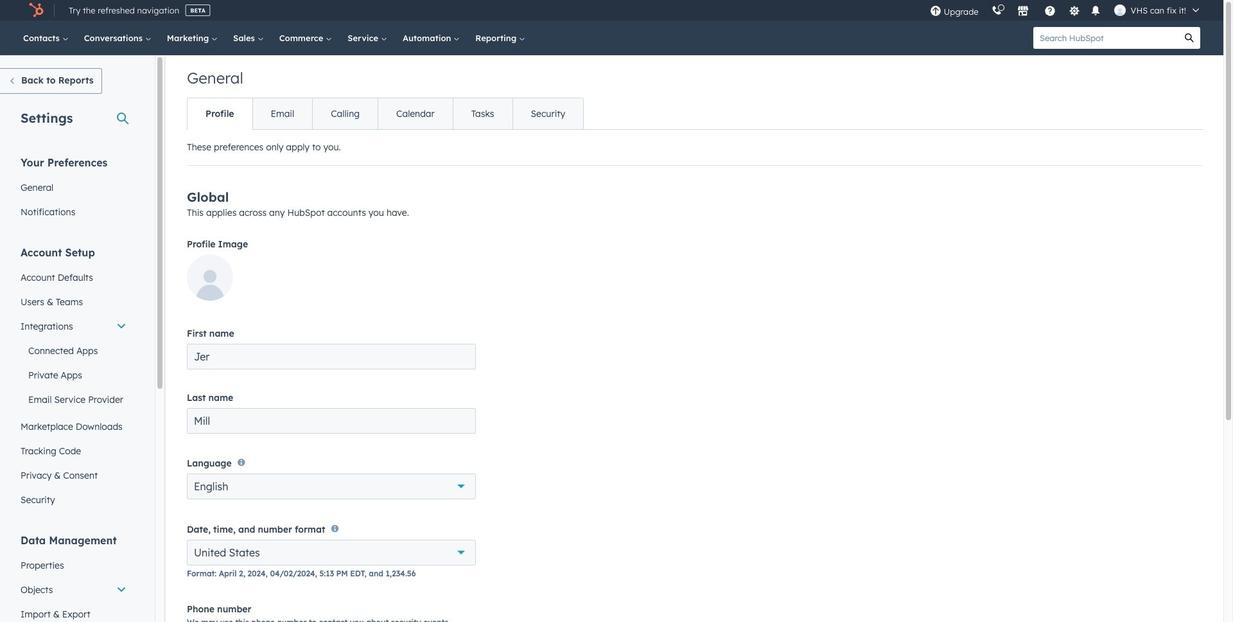 Task type: locate. For each thing, give the bounding box(es) containing it.
your preferences element
[[13, 156, 134, 224]]

account setup element
[[13, 245, 134, 512]]

navigation
[[187, 98, 584, 130]]

marketplaces image
[[1018, 6, 1029, 17]]

None text field
[[187, 344, 476, 370], [187, 408, 476, 434], [187, 344, 476, 370], [187, 408, 476, 434]]

data management element
[[13, 533, 134, 622]]

menu
[[924, 0, 1209, 21]]



Task type: describe. For each thing, give the bounding box(es) containing it.
jer mill image
[[1115, 4, 1126, 16]]

Search HubSpot search field
[[1034, 27, 1179, 49]]



Task type: vqa. For each thing, say whether or not it's contained in the screenshot.
system
no



